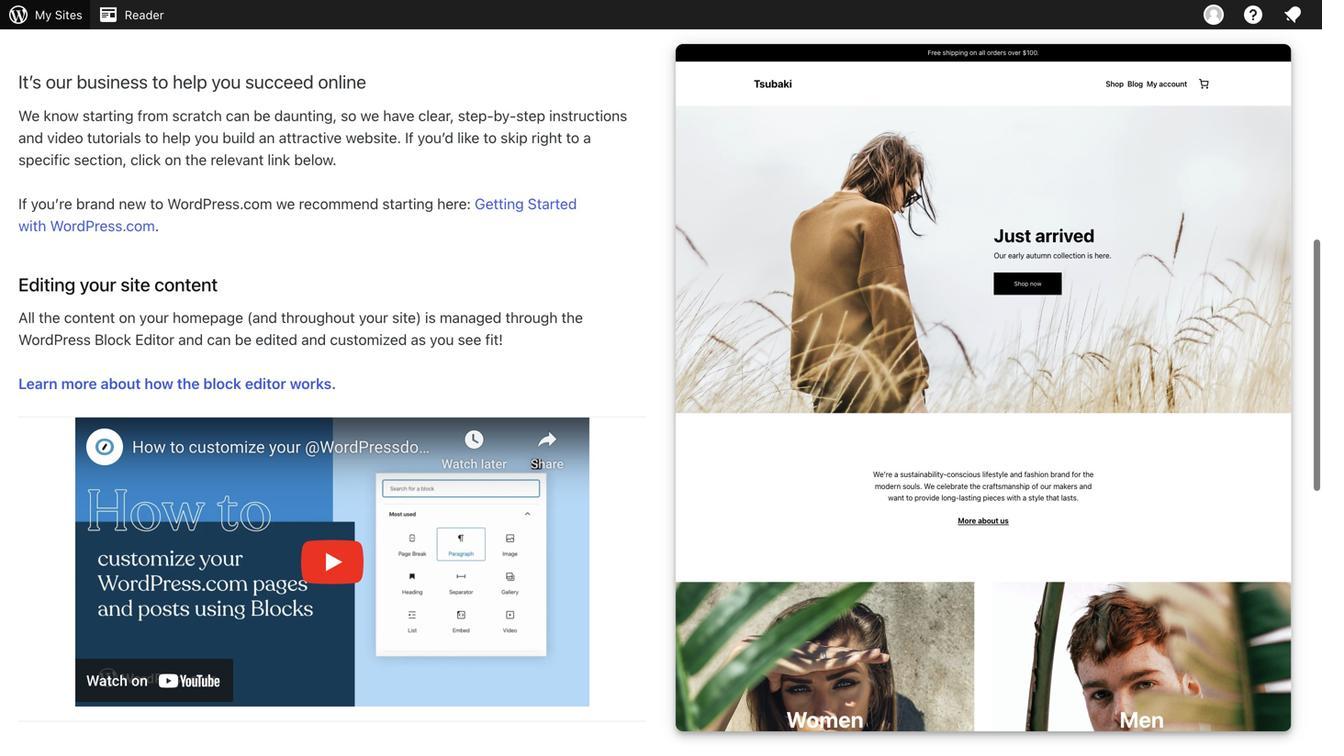 Task type: locate. For each thing, give the bounding box(es) containing it.
0 horizontal spatial if
[[18, 195, 27, 213]]

1 vertical spatial on
[[119, 309, 136, 327]]

about
[[101, 375, 141, 393]]

help down scratch
[[162, 129, 191, 147]]

1 vertical spatial starting
[[383, 195, 434, 213]]

wordpress.com down relevant
[[167, 195, 272, 213]]

content up the block
[[64, 309, 115, 327]]

1 vertical spatial content
[[64, 309, 115, 327]]

0 vertical spatial you
[[212, 71, 241, 92]]

on right click at top left
[[165, 151, 182, 169]]

to left a
[[566, 129, 580, 147]]

your up customized
[[359, 309, 388, 327]]

and down we
[[18, 129, 43, 147]]

new
[[119, 195, 146, 213]]

0 vertical spatial help
[[173, 71, 207, 92]]

your left site
[[80, 274, 116, 295]]

can up "build"
[[226, 107, 250, 125]]

to
[[152, 71, 168, 92], [145, 129, 158, 147], [484, 129, 497, 147], [566, 129, 580, 147], [150, 195, 164, 213]]

1 horizontal spatial wordpress.com
[[167, 195, 272, 213]]

can inside all the content on your homepage (and throughout your site) is managed through the wordpress block editor and can be edited and customized as you see fit!
[[207, 331, 231, 349]]

1 horizontal spatial on
[[165, 151, 182, 169]]

site
[[121, 274, 150, 295]]

be
[[254, 107, 271, 125], [235, 331, 252, 349]]

the
[[185, 151, 207, 169], [39, 309, 60, 327], [562, 309, 583, 327], [177, 375, 200, 393]]

1 horizontal spatial if
[[405, 129, 414, 147]]

see
[[458, 331, 482, 349]]

1 horizontal spatial content
[[155, 274, 218, 295]]

0 horizontal spatial your
[[80, 274, 116, 295]]

you down scratch
[[195, 129, 219, 147]]

you up scratch
[[212, 71, 241, 92]]

you
[[212, 71, 241, 92], [195, 129, 219, 147], [430, 331, 454, 349]]

my profile image
[[1204, 5, 1225, 25]]

if you're brand new to wordpress.com we recommend starting here:
[[18, 195, 475, 213]]

website.
[[346, 129, 401, 147]]

0 horizontal spatial wordpress.com
[[50, 217, 155, 235]]

0 vertical spatial we
[[361, 107, 380, 125]]

block
[[95, 331, 131, 349]]

0 vertical spatial starting
[[83, 107, 134, 125]]

to up from
[[152, 71, 168, 92]]

starting up tutorials
[[83, 107, 134, 125]]

your
[[80, 274, 116, 295], [139, 309, 169, 327], [359, 309, 388, 327]]

if down have
[[405, 129, 414, 147]]

(and
[[247, 309, 277, 327]]

reader
[[125, 8, 164, 22]]

1 vertical spatial wordpress.com
[[50, 217, 155, 235]]

online
[[318, 71, 366, 92]]

you inside we know starting from scratch can be daunting, so we have clear, step-by-step instructions and video tutorials to help you build an attractive website. if you'd like to skip right to a specific section, click on the relevant link below.
[[195, 129, 219, 147]]

and
[[18, 129, 43, 147], [178, 331, 203, 349], [301, 331, 326, 349]]

can down the homepage
[[207, 331, 231, 349]]

0 vertical spatial if
[[405, 129, 414, 147]]

site)
[[392, 309, 421, 327]]

1 vertical spatial you
[[195, 129, 219, 147]]

1 vertical spatial be
[[235, 331, 252, 349]]

scratch
[[172, 107, 222, 125]]

as
[[411, 331, 426, 349]]

0 horizontal spatial and
[[18, 129, 43, 147]]

you right as
[[430, 331, 454, 349]]

relevant
[[211, 151, 264, 169]]

and down throughout
[[301, 331, 326, 349]]

0 horizontal spatial starting
[[83, 107, 134, 125]]

1 horizontal spatial be
[[254, 107, 271, 125]]

a
[[584, 129, 591, 147]]

if
[[405, 129, 414, 147], [18, 195, 27, 213]]

it's our business to help you succeed online
[[18, 71, 366, 92]]

the left relevant
[[185, 151, 207, 169]]

like
[[458, 129, 480, 147]]

it's
[[18, 71, 41, 92]]

0 vertical spatial can
[[226, 107, 250, 125]]

on up the block
[[119, 309, 136, 327]]

and down the homepage
[[178, 331, 203, 349]]

learn more about how the block editor works. link
[[18, 375, 336, 393]]

1 vertical spatial we
[[276, 195, 295, 213]]

build
[[223, 129, 255, 147]]

from
[[137, 107, 168, 125]]

below.
[[294, 151, 337, 169]]

can
[[226, 107, 250, 125], [207, 331, 231, 349]]

be inside we know starting from scratch can be daunting, so we have clear, step-by-step instructions and video tutorials to help you build an attractive website. if you'd like to skip right to a specific section, click on the relevant link below.
[[254, 107, 271, 125]]

on
[[165, 151, 182, 169], [119, 309, 136, 327]]

1 vertical spatial can
[[207, 331, 231, 349]]

video
[[47, 129, 83, 147]]

be up an
[[254, 107, 271, 125]]

recommend
[[299, 195, 379, 213]]

help up scratch
[[173, 71, 207, 92]]

0 vertical spatial be
[[254, 107, 271, 125]]

all
[[18, 309, 35, 327]]

homepage
[[173, 309, 243, 327]]

our
[[46, 71, 72, 92]]

clear,
[[419, 107, 454, 125]]

your up editor
[[139, 309, 169, 327]]

2 vertical spatial you
[[430, 331, 454, 349]]

business
[[77, 71, 148, 92]]

manage your notifications image
[[1283, 4, 1305, 26]]

getting
[[475, 195, 524, 213]]

we down link
[[276, 195, 295, 213]]

editing your site content
[[18, 274, 218, 295]]

0 horizontal spatial on
[[119, 309, 136, 327]]

editor
[[135, 331, 175, 349]]

1 vertical spatial help
[[162, 129, 191, 147]]

we
[[18, 107, 40, 125]]

0 horizontal spatial content
[[64, 309, 115, 327]]

learn
[[18, 375, 58, 393]]

2 horizontal spatial your
[[359, 309, 388, 327]]

be down (and
[[235, 331, 252, 349]]

content up the homepage
[[155, 274, 218, 295]]

we
[[361, 107, 380, 125], [276, 195, 295, 213]]

0 horizontal spatial be
[[235, 331, 252, 349]]

help
[[173, 71, 207, 92], [162, 129, 191, 147]]

we right so
[[361, 107, 380, 125]]

1 horizontal spatial starting
[[383, 195, 434, 213]]

the right through at top left
[[562, 309, 583, 327]]

0 vertical spatial on
[[165, 151, 182, 169]]

0 vertical spatial content
[[155, 274, 218, 295]]

wordpress.com down brand
[[50, 217, 155, 235]]

starting left here:
[[383, 195, 434, 213]]

content
[[155, 274, 218, 295], [64, 309, 115, 327]]

starting
[[83, 107, 134, 125], [383, 195, 434, 213]]

daunting,
[[275, 107, 337, 125]]

wordpress.com
[[167, 195, 272, 213], [50, 217, 155, 235]]

if up with
[[18, 195, 27, 213]]

block
[[203, 375, 242, 393]]

with
[[18, 217, 46, 235]]

1 horizontal spatial we
[[361, 107, 380, 125]]

and inside we know starting from scratch can be daunting, so we have clear, step-by-step instructions and video tutorials to help you build an attractive website. if you'd like to skip right to a specific section, click on the relevant link below.
[[18, 129, 43, 147]]



Task type: vqa. For each thing, say whether or not it's contained in the screenshot.
a
yes



Task type: describe. For each thing, give the bounding box(es) containing it.
the inside we know starting from scratch can be daunting, so we have clear, step-by-step instructions and video tutorials to help you build an attractive website. if you'd like to skip right to a specific section, click on the relevant link below.
[[185, 151, 207, 169]]

learn more about how the block editor works.
[[18, 375, 336, 393]]

my sites
[[35, 8, 83, 22]]

so
[[341, 107, 357, 125]]

edited
[[256, 331, 298, 349]]

wordpress
[[18, 331, 91, 349]]

.
[[155, 217, 159, 235]]

we know starting from scratch can be daunting, so we have clear, step-by-step instructions and video tutorials to help you build an attractive website. if you'd like to skip right to a specific section, click on the relevant link below.
[[18, 107, 628, 169]]

getting started with wordpress.com link
[[18, 195, 577, 235]]

on inside we know starting from scratch can be daunting, so we have clear, step-by-step instructions and video tutorials to help you build an attractive website. if you'd like to skip right to a specific section, click on the relevant link below.
[[165, 151, 182, 169]]

right
[[532, 129, 563, 147]]

the right how
[[177, 375, 200, 393]]

throughout
[[281, 309, 355, 327]]

fit!
[[486, 331, 503, 349]]

know
[[44, 107, 79, 125]]

help inside we know starting from scratch can be daunting, so we have clear, step-by-step instructions and video tutorials to help you build an attractive website. if you'd like to skip right to a specific section, click on the relevant link below.
[[162, 129, 191, 147]]

through
[[506, 309, 558, 327]]

works.
[[290, 375, 336, 393]]

on inside all the content on your homepage (and throughout your site) is managed through the wordpress block editor and can be edited and customized as you see fit!
[[119, 309, 136, 327]]

getting started with wordpress.com
[[18, 195, 577, 235]]

managed
[[440, 309, 502, 327]]

is
[[425, 309, 436, 327]]

to up .
[[150, 195, 164, 213]]

sites
[[55, 8, 83, 22]]

content inside all the content on your homepage (and throughout your site) is managed through the wordpress block editor and can be edited and customized as you see fit!
[[64, 309, 115, 327]]

attractive
[[279, 129, 342, 147]]

can inside we know starting from scratch can be daunting, so we have clear, step-by-step instructions and video tutorials to help you build an attractive website. if you'd like to skip right to a specific section, click on the relevant link below.
[[226, 107, 250, 125]]

my sites link
[[0, 0, 90, 29]]

0 horizontal spatial we
[[276, 195, 295, 213]]

succeed
[[245, 71, 314, 92]]

section,
[[74, 151, 127, 169]]

my
[[35, 8, 52, 22]]

reader link
[[90, 0, 171, 29]]

1 vertical spatial if
[[18, 195, 27, 213]]

the up the wordpress
[[39, 309, 60, 327]]

specific
[[18, 151, 70, 169]]

link
[[268, 151, 291, 169]]

an
[[259, 129, 275, 147]]

more
[[61, 375, 97, 393]]

wordpress.com inside getting started with wordpress.com
[[50, 217, 155, 235]]

tutorials
[[87, 129, 141, 147]]

step-
[[458, 107, 494, 125]]

editing
[[18, 274, 75, 295]]

starting inside we know starting from scratch can be daunting, so we have clear, step-by-step instructions and video tutorials to help you build an attractive website. if you'd like to skip right to a specific section, click on the relevant link below.
[[83, 107, 134, 125]]

instructions
[[550, 107, 628, 125]]

to right like
[[484, 129, 497, 147]]

click
[[131, 151, 161, 169]]

you inside all the content on your homepage (and throughout your site) is managed through the wordpress block editor and can be edited and customized as you see fit!
[[430, 331, 454, 349]]

skip
[[501, 129, 528, 147]]

if inside we know starting from scratch can be daunting, so we have clear, step-by-step instructions and video tutorials to help you build an attractive website. if you'd like to skip right to a specific section, click on the relevant link below.
[[405, 129, 414, 147]]

editor
[[245, 375, 286, 393]]

we inside we know starting from scratch can be daunting, so we have clear, step-by-step instructions and video tutorials to help you build an attractive website. if you'd like to skip right to a specific section, click on the relevant link below.
[[361, 107, 380, 125]]

help image
[[1243, 4, 1265, 26]]

by-
[[494, 107, 517, 125]]

have
[[383, 107, 415, 125]]

how
[[145, 375, 173, 393]]

all the content on your homepage (and throughout your site) is managed through the wordpress block editor and can be edited and customized as you see fit!
[[18, 309, 583, 349]]

2 horizontal spatial and
[[301, 331, 326, 349]]

here:
[[437, 195, 471, 213]]

you'd
[[418, 129, 454, 147]]

1 horizontal spatial your
[[139, 309, 169, 327]]

1 horizontal spatial and
[[178, 331, 203, 349]]

you're
[[31, 195, 72, 213]]

be inside all the content on your homepage (and throughout your site) is managed through the wordpress block editor and can be edited and customized as you see fit!
[[235, 331, 252, 349]]

customized
[[330, 331, 407, 349]]

step
[[517, 107, 546, 125]]

started
[[528, 195, 577, 213]]

brand
[[76, 195, 115, 213]]

0 vertical spatial wordpress.com
[[167, 195, 272, 213]]

to down from
[[145, 129, 158, 147]]



